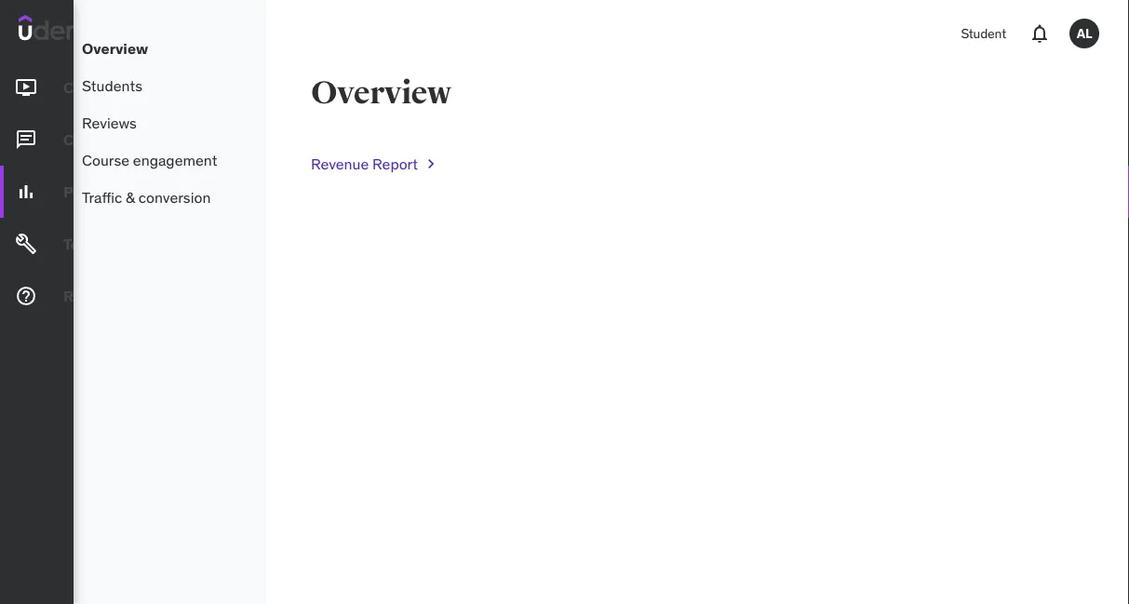 Task type: locate. For each thing, give the bounding box(es) containing it.
medium image inside communication link
[[15, 129, 37, 151]]

students link
[[52, 67, 266, 104]]

overview up revenue report link
[[311, 74, 451, 112]]

revenue report
[[311, 154, 418, 173]]

students
[[82, 76, 142, 95]]

medium image down medium image
[[15, 285, 37, 308]]

medium image inside performance link
[[15, 181, 37, 203]]

2 medium image from the top
[[15, 129, 37, 151]]

overview up students on the left top of page
[[82, 38, 148, 58]]

medium image up medium image
[[15, 181, 37, 203]]

medium image down courses link
[[15, 129, 37, 151]]

report
[[373, 154, 418, 173]]

traffic & conversion link
[[52, 179, 266, 216]]

medium image for performance
[[15, 181, 37, 203]]

0 vertical spatial overview
[[82, 38, 148, 58]]

course engagement
[[82, 150, 217, 169]]

overview
[[82, 38, 148, 58], [311, 74, 451, 112]]

udemy image
[[19, 15, 103, 47]]

1 horizontal spatial overview
[[311, 74, 451, 112]]

medium image inside resources link
[[15, 285, 37, 308]]

performance link
[[0, 166, 153, 218]]

student
[[962, 25, 1007, 42]]

traffic
[[82, 187, 122, 207]]

engagement
[[133, 150, 217, 169]]

4 medium image from the top
[[15, 285, 37, 308]]

small image
[[422, 155, 441, 173]]

medium image for courses
[[15, 77, 37, 99]]

traffic & conversion
[[82, 187, 211, 207]]

performance
[[63, 182, 153, 201]]

3 medium image from the top
[[15, 181, 37, 203]]

reviews link
[[52, 104, 266, 142]]

1 vertical spatial overview
[[311, 74, 451, 112]]

medium image inside courses link
[[15, 77, 37, 99]]

medium image left courses
[[15, 77, 37, 99]]

1 medium image from the top
[[15, 77, 37, 99]]

communication link
[[0, 114, 174, 166]]

courses
[[63, 78, 120, 97]]

medium image
[[15, 77, 37, 99], [15, 129, 37, 151], [15, 181, 37, 203], [15, 285, 37, 308]]

al
[[1077, 25, 1093, 42]]



Task type: describe. For each thing, give the bounding box(es) containing it.
course
[[82, 150, 129, 169]]

notifications image
[[1029, 22, 1052, 45]]

tools
[[63, 234, 100, 253]]

resources
[[63, 286, 136, 306]]

al link
[[1063, 11, 1107, 56]]

revenue
[[311, 154, 369, 173]]

courses link
[[0, 62, 120, 114]]

medium image for communication
[[15, 129, 37, 151]]

resources link
[[0, 270, 136, 322]]

student link
[[950, 11, 1018, 56]]

course engagement link
[[52, 142, 266, 179]]

reviews
[[82, 113, 137, 132]]

medium image for resources
[[15, 285, 37, 308]]

overview link
[[52, 30, 266, 67]]

&
[[126, 187, 135, 207]]

communication
[[63, 130, 174, 149]]

medium image
[[15, 233, 37, 255]]

conversion
[[139, 187, 211, 207]]

tools link
[[0, 218, 118, 270]]

revenue report link
[[311, 142, 441, 186]]

0 horizontal spatial overview
[[82, 38, 148, 58]]



Task type: vqa. For each thing, say whether or not it's contained in the screenshot.
Tools link
yes



